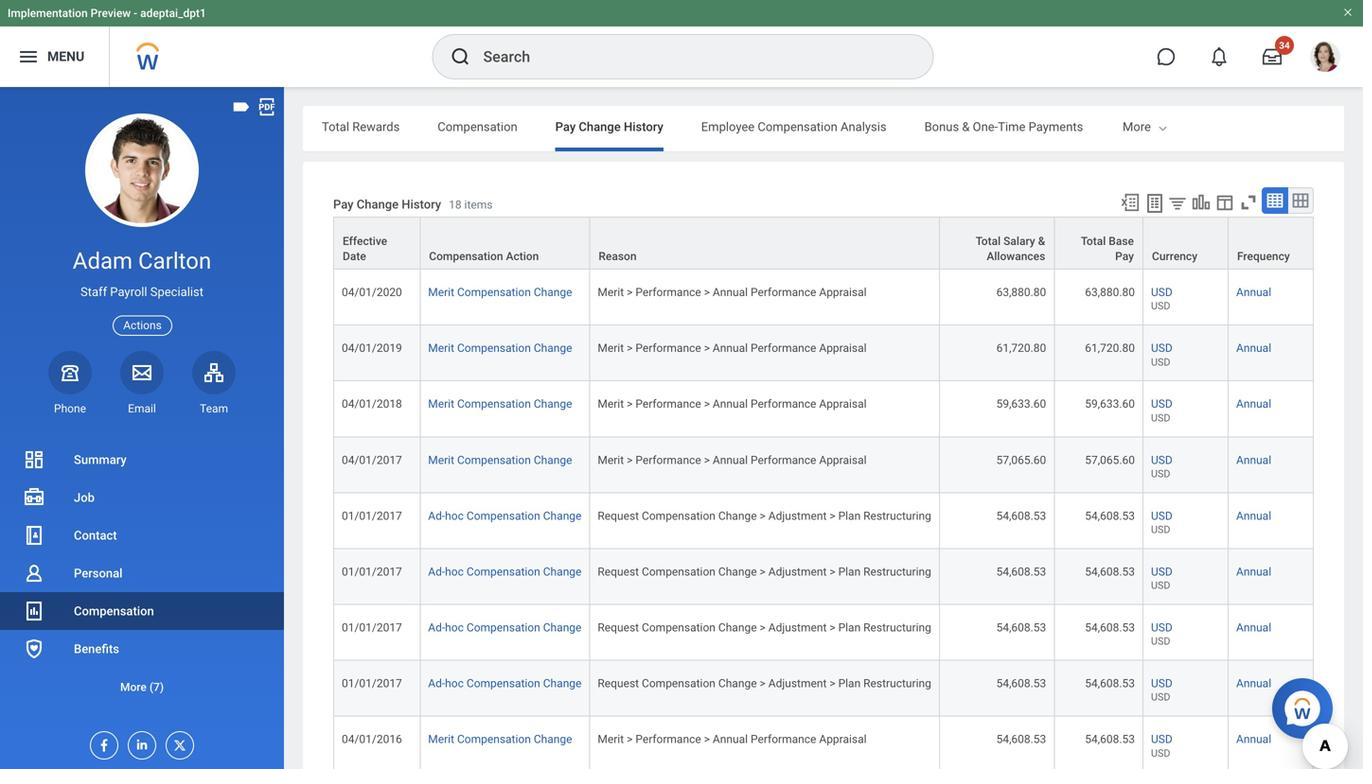 Task type: describe. For each thing, give the bounding box(es) containing it.
request for "ad-hoc compensation change" link corresponding to 8th usd link
[[598, 678, 639, 691]]

items
[[465, 198, 493, 212]]

implementation preview -   adeptai_dpt1
[[8, 7, 206, 20]]

reimbursable allowance plan activity
[[1122, 120, 1327, 134]]

click to view/edit grid preferences image
[[1215, 192, 1236, 213]]

34
[[1280, 40, 1291, 51]]

expand table image
[[1292, 191, 1311, 210]]

navigation pane region
[[0, 87, 284, 770]]

job link
[[0, 479, 284, 517]]

employee
[[702, 120, 755, 134]]

adjustment for "ad-hoc compensation change" link associated with sixth usd link from the top
[[769, 566, 827, 579]]

3 usd link from the top
[[1152, 394, 1173, 411]]

frequency button
[[1229, 218, 1314, 269]]

2 59,633.60 from the left
[[1086, 398, 1136, 411]]

list containing summary
[[0, 441, 284, 707]]

merit > performance > annual performance appraisal for 63,880.80
[[598, 286, 867, 299]]

14 usd from the top
[[1152, 636, 1171, 648]]

request compensation change > adjustment > plan restructuring for 7th usd link
[[598, 622, 932, 635]]

04/01/2020
[[342, 286, 402, 299]]

pay inside 'total base pay'
[[1116, 250, 1135, 263]]

2 57,065.60 from the left
[[1086, 454, 1136, 467]]

appraisal for 59,633.60
[[820, 398, 867, 411]]

more for more (7)
[[120, 681, 147, 695]]

total salary & allowances button
[[940, 218, 1054, 269]]

11 usd from the top
[[1152, 566, 1173, 579]]

summary
[[74, 453, 127, 467]]

contact image
[[23, 525, 45, 547]]

effective date
[[343, 235, 387, 263]]

-
[[134, 7, 137, 20]]

specialist
[[150, 285, 204, 299]]

ad-hoc compensation change for "ad-hoc compensation change" link corresponding to 8th usd link
[[428, 678, 582, 691]]

row containing 04/01/2018
[[333, 382, 1315, 438]]

2 61,720.80 from the left
[[1086, 342, 1136, 355]]

allowances
[[987, 250, 1046, 263]]

restructuring for 7th usd link
[[864, 622, 932, 635]]

1 usd from the top
[[1152, 286, 1173, 299]]

benefits
[[74, 643, 119, 657]]

8 usd from the top
[[1152, 468, 1171, 480]]

reason button
[[590, 218, 939, 269]]

04/01/2018
[[342, 398, 402, 411]]

pay for pay change history 18 items
[[333, 197, 354, 212]]

total salary & allowances
[[976, 235, 1046, 263]]

5 usd from the top
[[1152, 398, 1173, 411]]

13 usd from the top
[[1152, 622, 1173, 635]]

1 61,720.80 from the left
[[997, 342, 1047, 355]]

payments
[[1029, 120, 1084, 134]]

export to excel image
[[1120, 192, 1141, 213]]

8 row from the top
[[333, 606, 1315, 662]]

2 usd link from the top
[[1152, 338, 1173, 355]]

merit > performance > annual performance appraisal for 57,065.60
[[598, 454, 867, 467]]

1 63,880.80 from the left
[[997, 286, 1047, 299]]

04/01/2016
[[342, 734, 402, 747]]

close environment banner image
[[1343, 7, 1354, 18]]

appraisal for 63,880.80
[[820, 286, 867, 299]]

merit compensation change link for 04/01/2018
[[428, 398, 572, 411]]

currency button
[[1144, 218, 1228, 269]]

personal image
[[23, 563, 45, 585]]

16 usd from the top
[[1152, 692, 1171, 704]]

04/01/2017
[[342, 454, 402, 467]]

email adam carlton element
[[120, 401, 164, 417]]

total base pay
[[1081, 235, 1135, 263]]

(7)
[[149, 681, 164, 695]]

summary link
[[0, 441, 284, 479]]

18
[[449, 198, 462, 212]]

compensation image
[[23, 600, 45, 623]]

tag image
[[231, 97, 252, 117]]

ad-hoc compensation change for "ad-hoc compensation change" link associated with sixth usd link from the top
[[428, 566, 582, 579]]

04/01/2019
[[342, 342, 402, 355]]

analysis
[[841, 120, 887, 134]]

adjustment for "ad-hoc compensation change" link corresponding to 7th usd link
[[769, 622, 827, 635]]

bonus
[[925, 120, 960, 134]]

request compensation change > adjustment > plan restructuring for fifth usd link
[[598, 510, 932, 523]]

merit compensation change for 04/01/2019
[[428, 342, 572, 355]]

phone button
[[48, 351, 92, 417]]

request for "ad-hoc compensation change" link corresponding to 7th usd link
[[598, 622, 639, 635]]

merit > performance > annual performance appraisal for 61,720.80
[[598, 342, 867, 355]]

summary image
[[23, 449, 45, 472]]

frequency
[[1238, 250, 1291, 263]]

4 usd link from the top
[[1152, 450, 1173, 467]]

more (7) button
[[0, 677, 284, 699]]

request compensation change > adjustment > plan restructuring for 8th usd link
[[598, 678, 932, 691]]

ad-hoc compensation change for fifth usd link's "ad-hoc compensation change" link
[[428, 510, 582, 523]]

reason
[[599, 250, 637, 263]]

payroll
[[110, 285, 147, 299]]

merit compensation change for 04/01/2018
[[428, 398, 572, 411]]

total base pay button
[[1055, 218, 1143, 269]]

9 usd link from the top
[[1152, 730, 1173, 747]]

time
[[998, 120, 1026, 134]]

compensation inside popup button
[[429, 250, 503, 263]]

total for total base pay
[[1081, 235, 1106, 248]]

01/01/2017 for second row from the bottom
[[342, 678, 402, 691]]

date
[[343, 250, 366, 263]]

total for total salary & allowances
[[976, 235, 1001, 248]]

search image
[[449, 45, 472, 68]]

tab list containing total rewards
[[303, 106, 1345, 152]]

benefits image
[[23, 638, 45, 661]]

restructuring for 8th usd link
[[864, 678, 932, 691]]

effective date button
[[334, 218, 420, 269]]

merit compensation change for 04/01/2016
[[428, 734, 572, 747]]

01/01/2017 for third row from the bottom of the page
[[342, 622, 402, 635]]

6 row from the top
[[333, 494, 1315, 550]]

merit compensation change link for 04/01/2019
[[428, 342, 572, 355]]

ad-hoc compensation change link for fifth usd link
[[428, 510, 582, 523]]

merit compensation change link for 04/01/2020
[[428, 286, 572, 299]]

ad-hoc compensation change for "ad-hoc compensation change" link corresponding to 7th usd link
[[428, 622, 582, 635]]

contact link
[[0, 517, 284, 555]]

menu
[[47, 49, 85, 65]]

menu button
[[0, 27, 109, 87]]

annual link for first usd link
[[1237, 286, 1272, 299]]

hoc for "ad-hoc compensation change" link associated with sixth usd link from the top
[[445, 566, 464, 579]]

history for pay change history
[[624, 120, 664, 134]]

hoc for "ad-hoc compensation change" link corresponding to 8th usd link
[[445, 678, 464, 691]]

pay change history 18 items
[[333, 197, 493, 212]]

team link
[[192, 351, 236, 417]]

9 row from the top
[[333, 662, 1315, 718]]

bonus & one-time payments
[[925, 120, 1084, 134]]

team adam carlton element
[[192, 401, 236, 417]]

8 usd link from the top
[[1152, 674, 1173, 691]]

7 row from the top
[[333, 550, 1315, 606]]

phone adam carlton element
[[48, 401, 92, 417]]

mail image
[[131, 362, 153, 384]]

total rewards
[[322, 120, 400, 134]]

x image
[[167, 733, 188, 754]]

annual link for seventh usd link from the bottom
[[1237, 398, 1272, 411]]

0 vertical spatial &
[[963, 120, 970, 134]]

activity
[[1287, 120, 1327, 134]]

annual link for 1st usd link from the bottom
[[1237, 734, 1272, 747]]

compensation action button
[[421, 218, 589, 269]]

ad- for "ad-hoc compensation change" link corresponding to 7th usd link
[[428, 622, 445, 635]]

menu banner
[[0, 0, 1364, 87]]

adam
[[73, 248, 133, 275]]

6 usd from the top
[[1152, 412, 1171, 424]]

allowance
[[1200, 120, 1257, 134]]

ad- for "ad-hoc compensation change" link corresponding to 8th usd link
[[428, 678, 445, 691]]



Task type: vqa. For each thing, say whether or not it's contained in the screenshot.
the Personal icon
yes



Task type: locate. For each thing, give the bounding box(es) containing it.
reimbursable
[[1122, 120, 1197, 134]]

more for more
[[1123, 120, 1152, 134]]

0 horizontal spatial 59,633.60
[[997, 398, 1047, 411]]

total for total rewards
[[322, 120, 349, 134]]

total inside total salary & allowances
[[976, 235, 1001, 248]]

pay for pay change history
[[556, 120, 576, 134]]

4 merit compensation change from the top
[[428, 454, 572, 467]]

compensation
[[438, 120, 518, 134], [758, 120, 838, 134], [429, 250, 503, 263], [457, 286, 531, 299], [457, 342, 531, 355], [457, 398, 531, 411], [457, 454, 531, 467], [467, 510, 541, 523], [642, 510, 716, 523], [467, 566, 541, 579], [642, 566, 716, 579], [74, 605, 154, 619], [467, 622, 541, 635], [642, 622, 716, 635], [467, 678, 541, 691], [642, 678, 716, 691], [457, 734, 531, 747]]

01/01/2017 for sixth row
[[342, 510, 402, 523]]

1 59,633.60 from the left
[[997, 398, 1047, 411]]

currency
[[1153, 250, 1198, 263]]

row
[[333, 217, 1315, 270], [333, 270, 1315, 326], [333, 326, 1315, 382], [333, 382, 1315, 438], [333, 438, 1315, 494], [333, 494, 1315, 550], [333, 550, 1315, 606], [333, 606, 1315, 662], [333, 662, 1315, 718], [333, 718, 1315, 770]]

1 merit compensation change from the top
[[428, 286, 572, 299]]

1 horizontal spatial 63,880.80
[[1086, 286, 1136, 299]]

total left salary at the right
[[976, 235, 1001, 248]]

view printable version (pdf) image
[[257, 97, 277, 117]]

01/01/2017 for 4th row from the bottom
[[342, 566, 402, 579]]

12 usd from the top
[[1152, 580, 1171, 592]]

7 usd from the top
[[1152, 454, 1173, 467]]

3 01/01/2017 from the top
[[342, 622, 402, 635]]

notifications large image
[[1210, 47, 1229, 66]]

& inside total salary & allowances
[[1039, 235, 1046, 248]]

15 usd from the top
[[1152, 678, 1173, 691]]

profile logan mcneil image
[[1311, 42, 1341, 76]]

personal
[[74, 567, 123, 581]]

history for pay change history 18 items
[[402, 197, 441, 212]]

4 request from the top
[[598, 678, 639, 691]]

& right salary at the right
[[1039, 235, 1046, 248]]

base
[[1109, 235, 1135, 248]]

view worker - expand/collapse chart image
[[1191, 192, 1212, 213]]

appraisal
[[820, 286, 867, 299], [820, 342, 867, 355], [820, 398, 867, 411], [820, 454, 867, 467], [820, 734, 867, 747]]

merit compensation change link for 04/01/2016
[[428, 734, 572, 747]]

4 merit compensation change link from the top
[[428, 454, 572, 467]]

4 annual link from the top
[[1237, 454, 1272, 467]]

3 ad- from the top
[[428, 622, 445, 635]]

adjustment for "ad-hoc compensation change" link corresponding to 8th usd link
[[769, 678, 827, 691]]

2 hoc from the top
[[445, 566, 464, 579]]

ad-hoc compensation change link
[[428, 510, 582, 523], [428, 566, 582, 579], [428, 622, 582, 635], [428, 678, 582, 691]]

ad-hoc compensation change link for sixth usd link from the top
[[428, 566, 582, 579]]

1 horizontal spatial pay
[[556, 120, 576, 134]]

4 appraisal from the top
[[820, 454, 867, 467]]

1 hoc from the top
[[445, 510, 464, 523]]

request for fifth usd link's "ad-hoc compensation change" link
[[598, 510, 639, 523]]

5 row from the top
[[333, 438, 1315, 494]]

1 horizontal spatial 57,065.60
[[1086, 454, 1136, 467]]

0 horizontal spatial 63,880.80
[[997, 286, 1047, 299]]

6 annual link from the top
[[1237, 566, 1272, 579]]

hoc for "ad-hoc compensation change" link corresponding to 7th usd link
[[445, 622, 464, 635]]

ad-hoc compensation change
[[428, 510, 582, 523], [428, 566, 582, 579], [428, 622, 582, 635], [428, 678, 582, 691]]

1 57,065.60 from the left
[[997, 454, 1047, 467]]

2 merit > performance > annual performance appraisal from the top
[[598, 342, 867, 355]]

17 usd from the top
[[1152, 734, 1173, 747]]

pay change history
[[556, 120, 664, 134]]

adeptai_dpt1
[[140, 7, 206, 20]]

1 horizontal spatial 59,633.60
[[1086, 398, 1136, 411]]

4 request compensation change > adjustment > plan restructuring from the top
[[598, 678, 932, 691]]

1 ad-hoc compensation change from the top
[[428, 510, 582, 523]]

63,880.80
[[997, 286, 1047, 299], [1086, 286, 1136, 299]]

hoc for fifth usd link's "ad-hoc compensation change" link
[[445, 510, 464, 523]]

7 usd link from the top
[[1152, 618, 1173, 635]]

3 usd from the top
[[1152, 342, 1173, 355]]

phone image
[[57, 362, 83, 384]]

Search Workday  search field
[[483, 36, 894, 78]]

57,065.60
[[997, 454, 1047, 467], [1086, 454, 1136, 467]]

total left base
[[1081, 235, 1106, 248]]

>
[[627, 286, 633, 299], [704, 286, 710, 299], [627, 342, 633, 355], [704, 342, 710, 355], [627, 398, 633, 411], [704, 398, 710, 411], [627, 454, 633, 467], [704, 454, 710, 467], [760, 510, 766, 523], [830, 510, 836, 523], [760, 566, 766, 579], [830, 566, 836, 579], [760, 622, 766, 635], [830, 622, 836, 635], [760, 678, 766, 691], [830, 678, 836, 691], [627, 734, 633, 747], [704, 734, 710, 747]]

annual link
[[1237, 286, 1272, 299], [1237, 342, 1272, 355], [1237, 398, 1272, 411], [1237, 454, 1272, 467], [1237, 510, 1272, 523], [1237, 566, 1272, 579], [1237, 622, 1272, 635], [1237, 678, 1272, 691], [1237, 734, 1272, 747]]

job image
[[23, 487, 45, 510]]

job
[[74, 491, 95, 505]]

merit > performance > annual performance appraisal for 54,608.53
[[598, 734, 867, 747]]

63,880.80 down allowances at the right
[[997, 286, 1047, 299]]

1 adjustment from the top
[[769, 510, 827, 523]]

1 request from the top
[[598, 510, 639, 523]]

4 restructuring from the top
[[864, 678, 932, 691]]

preview
[[91, 7, 131, 20]]

6 usd link from the top
[[1152, 562, 1173, 579]]

1 restructuring from the top
[[864, 510, 932, 523]]

1 ad-hoc compensation change link from the top
[[428, 510, 582, 523]]

actions
[[123, 319, 162, 332]]

4 ad-hoc compensation change from the top
[[428, 678, 582, 691]]

merit compensation change link for 04/01/2017
[[428, 454, 572, 467]]

merit compensation change for 04/01/2020
[[428, 286, 572, 299]]

request
[[598, 510, 639, 523], [598, 566, 639, 579], [598, 622, 639, 635], [598, 678, 639, 691]]

&
[[963, 120, 970, 134], [1039, 235, 1046, 248]]

more left "(7)"
[[120, 681, 147, 695]]

plan
[[1260, 120, 1284, 134], [839, 510, 861, 523], [839, 566, 861, 579], [839, 622, 861, 635], [839, 678, 861, 691]]

1 horizontal spatial total
[[976, 235, 1001, 248]]

2 63,880.80 from the left
[[1086, 286, 1136, 299]]

merit compensation change link
[[428, 286, 572, 299], [428, 342, 572, 355], [428, 398, 572, 411], [428, 454, 572, 467], [428, 734, 572, 747]]

4 usd from the top
[[1152, 356, 1171, 368]]

restructuring
[[864, 510, 932, 523], [864, 566, 932, 579], [864, 622, 932, 635], [864, 678, 932, 691]]

performance
[[636, 286, 702, 299], [751, 286, 817, 299], [636, 342, 702, 355], [751, 342, 817, 355], [636, 398, 702, 411], [751, 398, 817, 411], [636, 454, 702, 467], [751, 454, 817, 467], [636, 734, 702, 747], [751, 734, 817, 747]]

4 01/01/2017 from the top
[[342, 678, 402, 691]]

1 annual link from the top
[[1237, 286, 1272, 299]]

annual link for 7th usd link
[[1237, 622, 1272, 635]]

more up export to excel image
[[1123, 120, 1152, 134]]

ad-hoc compensation change link for 7th usd link
[[428, 622, 582, 635]]

ad- for "ad-hoc compensation change" link associated with sixth usd link from the top
[[428, 566, 445, 579]]

list
[[0, 441, 284, 707]]

3 request compensation change > adjustment > plan restructuring from the top
[[598, 622, 932, 635]]

1 horizontal spatial history
[[624, 120, 664, 134]]

2 ad-hoc compensation change from the top
[[428, 566, 582, 579]]

5 usd link from the top
[[1152, 506, 1173, 523]]

request compensation change > adjustment > plan restructuring for sixth usd link from the top
[[598, 566, 932, 579]]

history left 18
[[402, 197, 441, 212]]

8 annual link from the top
[[1237, 678, 1272, 691]]

action
[[506, 250, 539, 263]]

merit compensation change
[[428, 286, 572, 299], [428, 342, 572, 355], [428, 398, 572, 411], [428, 454, 572, 467], [428, 734, 572, 747]]

restructuring for sixth usd link from the top
[[864, 566, 932, 579]]

10 usd from the top
[[1152, 524, 1171, 536]]

1 01/01/2017 from the top
[[342, 510, 402, 523]]

3 ad-hoc compensation change link from the top
[[428, 622, 582, 635]]

1 ad- from the top
[[428, 510, 445, 523]]

linkedin image
[[129, 733, 150, 753]]

2 horizontal spatial pay
[[1116, 250, 1135, 263]]

salary
[[1004, 235, 1036, 248]]

3 ad-hoc compensation change from the top
[[428, 622, 582, 635]]

ad- for fifth usd link's "ad-hoc compensation change" link
[[428, 510, 445, 523]]

9 usd from the top
[[1152, 510, 1173, 523]]

merit
[[428, 286, 455, 299], [598, 286, 624, 299], [428, 342, 455, 355], [598, 342, 624, 355], [428, 398, 455, 411], [598, 398, 624, 411], [428, 454, 455, 467], [598, 454, 624, 467], [428, 734, 455, 747], [598, 734, 624, 747]]

compensation link
[[0, 593, 284, 631]]

7 annual link from the top
[[1237, 622, 1272, 635]]

54,608.53
[[997, 510, 1047, 523], [1086, 510, 1136, 523], [997, 566, 1047, 579], [1086, 566, 1136, 579], [997, 622, 1047, 635], [1086, 622, 1136, 635], [997, 678, 1047, 691], [1086, 678, 1136, 691], [997, 734, 1047, 747], [1086, 734, 1136, 747]]

3 restructuring from the top
[[864, 622, 932, 635]]

staff payroll specialist
[[81, 285, 204, 299]]

2 merit compensation change from the top
[[428, 342, 572, 355]]

1 vertical spatial history
[[402, 197, 441, 212]]

table image
[[1266, 191, 1285, 210]]

row containing 04/01/2017
[[333, 438, 1315, 494]]

merit > performance > annual performance appraisal
[[598, 286, 867, 299], [598, 342, 867, 355], [598, 398, 867, 411], [598, 454, 867, 467], [598, 734, 867, 747]]

3 merit > performance > annual performance appraisal from the top
[[598, 398, 867, 411]]

2 horizontal spatial total
[[1081, 235, 1106, 248]]

row containing 04/01/2019
[[333, 326, 1315, 382]]

1 vertical spatial more
[[120, 681, 147, 695]]

ad-hoc compensation change link for 8th usd link
[[428, 678, 582, 691]]

0 vertical spatial more
[[1123, 120, 1152, 134]]

more (7)
[[120, 681, 164, 695]]

4 adjustment from the top
[[769, 678, 827, 691]]

benefits link
[[0, 631, 284, 669]]

4 merit > performance > annual performance appraisal from the top
[[598, 454, 867, 467]]

0 vertical spatial history
[[624, 120, 664, 134]]

1 request compensation change > adjustment > plan restructuring from the top
[[598, 510, 932, 523]]

history down search workday search box
[[624, 120, 664, 134]]

select to filter grid data image
[[1168, 193, 1189, 213]]

carlton
[[138, 248, 211, 275]]

2 01/01/2017 from the top
[[342, 566, 402, 579]]

1 horizontal spatial more
[[1123, 120, 1152, 134]]

1 vertical spatial &
[[1039, 235, 1046, 248]]

1 usd link from the top
[[1152, 282, 1173, 299]]

1 vertical spatial pay
[[333, 197, 354, 212]]

total left "rewards"
[[322, 120, 349, 134]]

01/01/2017
[[342, 510, 402, 523], [342, 566, 402, 579], [342, 622, 402, 635], [342, 678, 402, 691]]

row containing effective date
[[333, 217, 1315, 270]]

4 ad- from the top
[[428, 678, 445, 691]]

tab list
[[303, 106, 1345, 152]]

adjustment for fifth usd link's "ad-hoc compensation change" link
[[769, 510, 827, 523]]

3 row from the top
[[333, 326, 1315, 382]]

restructuring for fifth usd link
[[864, 510, 932, 523]]

appraisal for 54,608.53
[[820, 734, 867, 747]]

2 merit compensation change link from the top
[[428, 342, 572, 355]]

inbox large image
[[1263, 47, 1282, 66]]

annual
[[713, 286, 748, 299], [1237, 286, 1272, 299], [713, 342, 748, 355], [1237, 342, 1272, 355], [713, 398, 748, 411], [1237, 398, 1272, 411], [713, 454, 748, 467], [1237, 454, 1272, 467], [1237, 510, 1272, 523], [1237, 566, 1272, 579], [1237, 622, 1272, 635], [1237, 678, 1272, 691], [713, 734, 748, 747], [1237, 734, 1272, 747]]

toolbar
[[1112, 188, 1315, 217]]

personal link
[[0, 555, 284, 593]]

export to worksheets image
[[1144, 192, 1167, 215]]

annual link for sixth usd link from the top
[[1237, 566, 1272, 579]]

hoc
[[445, 510, 464, 523], [445, 566, 464, 579], [445, 622, 464, 635], [445, 678, 464, 691]]

18 usd from the top
[[1152, 748, 1171, 760]]

5 merit compensation change link from the top
[[428, 734, 572, 747]]

change
[[579, 120, 621, 134], [357, 197, 399, 212], [534, 286, 572, 299], [534, 342, 572, 355], [534, 398, 572, 411], [534, 454, 572, 467], [543, 510, 582, 523], [719, 510, 757, 523], [543, 566, 582, 579], [719, 566, 757, 579], [543, 622, 582, 635], [719, 622, 757, 635], [543, 678, 582, 691], [719, 678, 757, 691], [534, 734, 572, 747]]

more (7) button
[[0, 669, 284, 707]]

1 horizontal spatial 61,720.80
[[1086, 342, 1136, 355]]

0 vertical spatial pay
[[556, 120, 576, 134]]

staff
[[81, 285, 107, 299]]

2 row from the top
[[333, 270, 1315, 326]]

appraisal for 61,720.80
[[820, 342, 867, 355]]

actions button
[[113, 316, 172, 336]]

2 vertical spatial pay
[[1116, 250, 1135, 263]]

5 appraisal from the top
[[820, 734, 867, 747]]

facebook image
[[91, 733, 112, 754]]

3 merit compensation change from the top
[[428, 398, 572, 411]]

3 request from the top
[[598, 622, 639, 635]]

contact
[[74, 529, 117, 543]]

2 usd from the top
[[1152, 300, 1171, 312]]

0 horizontal spatial 57,065.60
[[997, 454, 1047, 467]]

merit > performance > annual performance appraisal for 59,633.60
[[598, 398, 867, 411]]

employee compensation analysis
[[702, 120, 887, 134]]

61,720.80
[[997, 342, 1047, 355], [1086, 342, 1136, 355]]

1 appraisal from the top
[[820, 286, 867, 299]]

merit compensation change for 04/01/2017
[[428, 454, 572, 467]]

9 annual link from the top
[[1237, 734, 1272, 747]]

0 horizontal spatial history
[[402, 197, 441, 212]]

team
[[200, 402, 228, 416]]

compensation inside 'link'
[[74, 605, 154, 619]]

2 appraisal from the top
[[820, 342, 867, 355]]

2 ad- from the top
[[428, 566, 445, 579]]

34 button
[[1252, 36, 1295, 78]]

59,633.60
[[997, 398, 1047, 411], [1086, 398, 1136, 411]]

2 request from the top
[[598, 566, 639, 579]]

more inside more (7) dropdown button
[[120, 681, 147, 695]]

more
[[1123, 120, 1152, 134], [120, 681, 147, 695]]

4 row from the top
[[333, 382, 1315, 438]]

annual link for fifth usd link
[[1237, 510, 1272, 523]]

0 horizontal spatial pay
[[333, 197, 354, 212]]

5 merit > performance > annual performance appraisal from the top
[[598, 734, 867, 747]]

request compensation change > adjustment > plan restructuring
[[598, 510, 932, 523], [598, 566, 932, 579], [598, 622, 932, 635], [598, 678, 932, 691]]

4 ad-hoc compensation change link from the top
[[428, 678, 582, 691]]

0 horizontal spatial total
[[322, 120, 349, 134]]

history
[[624, 120, 664, 134], [402, 197, 441, 212]]

appraisal for 57,065.60
[[820, 454, 867, 467]]

10 row from the top
[[333, 718, 1315, 770]]

annual link for 8th usd link
[[1237, 678, 1272, 691]]

3 annual link from the top
[[1237, 398, 1272, 411]]

view team image
[[203, 362, 225, 384]]

0 horizontal spatial 61,720.80
[[997, 342, 1047, 355]]

request for "ad-hoc compensation change" link associated with sixth usd link from the top
[[598, 566, 639, 579]]

adjustment
[[769, 510, 827, 523], [769, 566, 827, 579], [769, 622, 827, 635], [769, 678, 827, 691]]

0 horizontal spatial &
[[963, 120, 970, 134]]

email button
[[120, 351, 164, 417]]

email
[[128, 402, 156, 416]]

5 annual link from the top
[[1237, 510, 1272, 523]]

phone
[[54, 402, 86, 416]]

implementation
[[8, 7, 88, 20]]

4 hoc from the top
[[445, 678, 464, 691]]

3 merit compensation change link from the top
[[428, 398, 572, 411]]

1 horizontal spatial &
[[1039, 235, 1046, 248]]

0 horizontal spatial more
[[120, 681, 147, 695]]

fullscreen image
[[1239, 192, 1260, 213]]

total
[[322, 120, 349, 134], [976, 235, 1001, 248], [1081, 235, 1106, 248]]

compensation action
[[429, 250, 539, 263]]

annual link for eighth usd link from the bottom
[[1237, 342, 1272, 355]]

annual link for 6th usd link from the bottom
[[1237, 454, 1272, 467]]

& left one-
[[963, 120, 970, 134]]

2 adjustment from the top
[[769, 566, 827, 579]]

one-
[[973, 120, 998, 134]]

total inside 'total base pay'
[[1081, 235, 1106, 248]]

row containing 04/01/2020
[[333, 270, 1315, 326]]

effective
[[343, 235, 387, 248]]

adam carlton
[[73, 248, 211, 275]]

pay
[[556, 120, 576, 134], [333, 197, 354, 212], [1116, 250, 1135, 263]]

5 merit compensation change from the top
[[428, 734, 572, 747]]

row containing 04/01/2016
[[333, 718, 1315, 770]]

2 restructuring from the top
[[864, 566, 932, 579]]

3 hoc from the top
[[445, 622, 464, 635]]

2 request compensation change > adjustment > plan restructuring from the top
[[598, 566, 932, 579]]

justify image
[[17, 45, 40, 68]]

63,880.80 down 'total base pay'
[[1086, 286, 1136, 299]]

3 adjustment from the top
[[769, 622, 827, 635]]

rewards
[[353, 120, 400, 134]]



